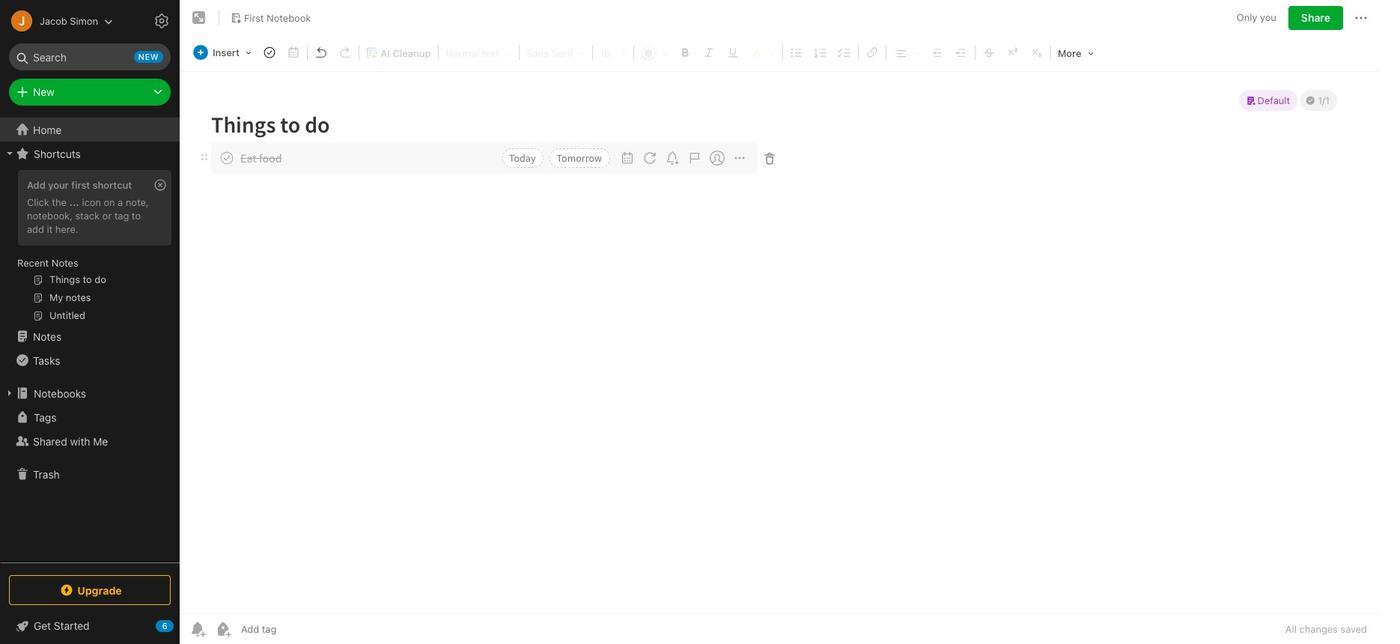 Task type: describe. For each thing, give the bounding box(es) containing it.
font family image
[[522, 43, 590, 62]]

first
[[71, 179, 90, 191]]

new search field
[[19, 43, 163, 70]]

your
[[48, 179, 69, 191]]

6
[[162, 621, 167, 631]]

notebooks
[[34, 387, 86, 400]]

Font color field
[[636, 42, 673, 63]]

new button
[[9, 79, 171, 106]]

saved
[[1341, 623, 1368, 635]]

started
[[54, 619, 90, 632]]

to
[[132, 210, 141, 222]]

Search text field
[[19, 43, 160, 70]]

alignment image
[[889, 43, 925, 62]]

highlight image
[[746, 43, 780, 62]]

me
[[93, 435, 108, 448]]

get started
[[34, 619, 90, 632]]

first notebook button
[[225, 7, 316, 28]]

shortcut
[[93, 179, 132, 191]]

home link
[[0, 118, 180, 142]]

notes link
[[0, 324, 179, 348]]

trash
[[33, 468, 60, 480]]

Help and Learning task checklist field
[[0, 614, 180, 638]]

Alignment field
[[888, 42, 926, 63]]

Font family field
[[521, 42, 591, 63]]

first
[[244, 12, 264, 24]]

shared with me
[[33, 435, 108, 448]]

note window element
[[180, 0, 1380, 644]]

add
[[27, 179, 46, 191]]

click
[[27, 196, 49, 208]]

task image
[[259, 42, 280, 63]]

tasks
[[33, 354, 60, 367]]

simon
[[70, 15, 98, 27]]

1 vertical spatial notes
[[33, 330, 62, 343]]

font color image
[[637, 43, 673, 62]]

on
[[104, 196, 115, 208]]

share
[[1302, 11, 1331, 24]]

jacob
[[40, 15, 67, 27]]

all
[[1286, 623, 1297, 635]]

Account field
[[0, 6, 113, 36]]

icon on a note, notebook, stack or tag to add it here.
[[27, 196, 149, 235]]

0 vertical spatial notes
[[52, 257, 78, 269]]

tag
[[114, 210, 129, 222]]

recent
[[17, 257, 49, 269]]

the
[[52, 196, 67, 208]]

Heading level field
[[440, 42, 518, 63]]

upgrade
[[77, 584, 122, 597]]

notebook
[[267, 12, 311, 24]]

trash link
[[0, 462, 179, 486]]

notebooks link
[[0, 381, 179, 405]]

jacob simon
[[40, 15, 98, 27]]

tasks button
[[0, 348, 179, 372]]



Task type: vqa. For each thing, say whether or not it's contained in the screenshot.
Shared with Me
yes



Task type: locate. For each thing, give the bounding box(es) containing it.
new
[[33, 85, 55, 98]]

all changes saved
[[1286, 623, 1368, 635]]

add tag image
[[214, 620, 232, 638]]

More field
[[1053, 42, 1099, 64]]

expand notebooks image
[[4, 387, 16, 399]]

group containing add your first shortcut
[[0, 166, 179, 330]]

changes
[[1300, 623, 1338, 635]]

home
[[33, 123, 62, 136]]

only you
[[1237, 11, 1277, 23]]

font size image
[[595, 43, 631, 62]]

Font size field
[[595, 42, 632, 63]]

upgrade button
[[9, 575, 171, 605]]

note,
[[126, 196, 149, 208]]

it
[[47, 223, 53, 235]]

heading level image
[[441, 43, 517, 62]]

get
[[34, 619, 51, 632]]

tags
[[34, 411, 56, 424]]

undo image
[[311, 42, 332, 63]]

tree
[[0, 118, 180, 562]]

shared
[[33, 435, 67, 448]]

notebook,
[[27, 210, 73, 222]]

click to collapse image
[[174, 616, 185, 634]]

with
[[70, 435, 90, 448]]

first notebook
[[244, 12, 311, 24]]

notes
[[52, 257, 78, 269], [33, 330, 62, 343]]

insert
[[213, 46, 240, 58]]

Add tag field
[[240, 622, 352, 636]]

Highlight field
[[745, 42, 781, 63]]

Insert field
[[189, 42, 257, 63]]

more
[[1058, 47, 1082, 59]]

shortcuts button
[[0, 142, 179, 166]]

group inside tree
[[0, 166, 179, 330]]

add a reminder image
[[189, 620, 207, 638]]

tree containing home
[[0, 118, 180, 562]]

or
[[102, 210, 112, 222]]

group
[[0, 166, 179, 330]]

add your first shortcut
[[27, 179, 132, 191]]

more actions image
[[1353, 9, 1371, 27]]

new
[[138, 52, 159, 61]]

share button
[[1289, 6, 1344, 30]]

stack
[[75, 210, 100, 222]]

shared with me link
[[0, 429, 179, 453]]

notes right recent
[[52, 257, 78, 269]]

shortcuts
[[34, 147, 81, 160]]

recent notes
[[17, 257, 78, 269]]

a
[[118, 196, 123, 208]]

you
[[1261, 11, 1277, 23]]

Note Editor text field
[[180, 72, 1380, 613]]

click the ...
[[27, 196, 79, 208]]

icon
[[82, 196, 101, 208]]

expand note image
[[190, 9, 208, 27]]

More actions field
[[1353, 6, 1371, 30]]

notes up tasks
[[33, 330, 62, 343]]

settings image
[[153, 12, 171, 30]]

here.
[[55, 223, 78, 235]]

...
[[69, 196, 79, 208]]

add
[[27, 223, 44, 235]]

tags button
[[0, 405, 179, 429]]

only
[[1237, 11, 1258, 23]]



